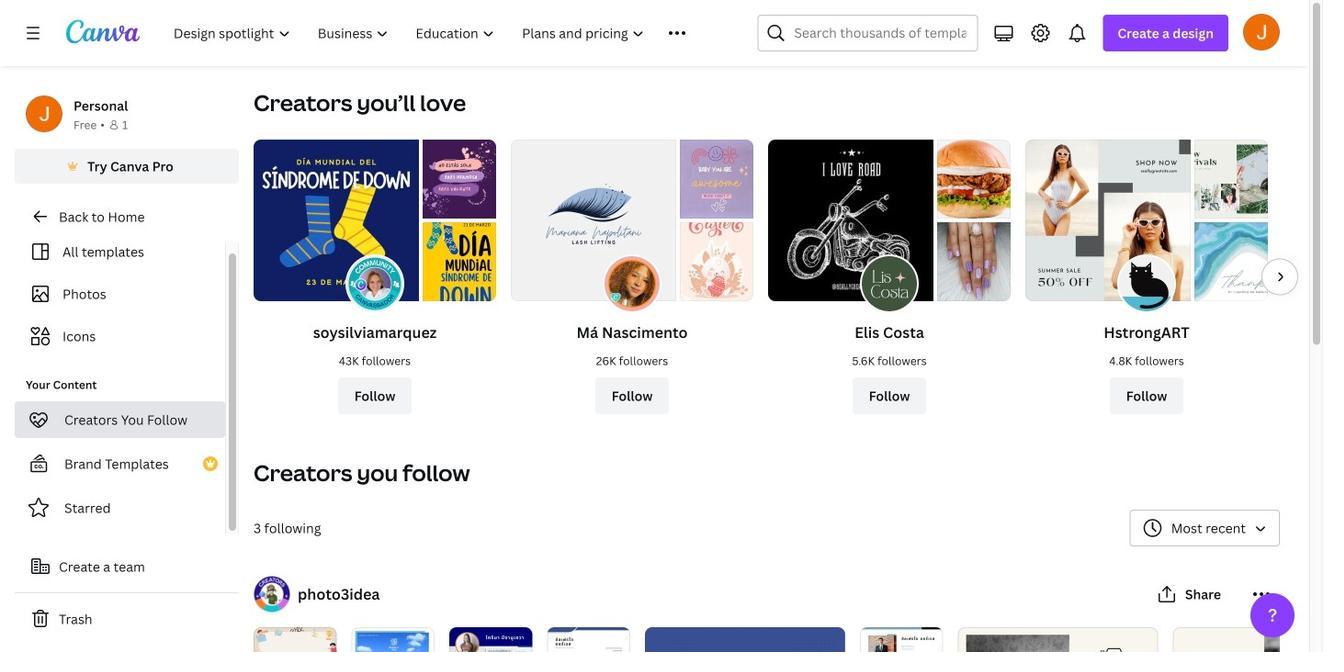 Task type: describe. For each thing, give the bounding box(es) containing it.
4 group from the left
[[548, 620, 631, 653]]

7 group from the left
[[958, 620, 1159, 653]]

6 group from the left
[[861, 620, 944, 653]]

2 group from the left
[[352, 620, 435, 653]]

Search search field
[[795, 16, 967, 51]]



Task type: vqa. For each thing, say whether or not it's contained in the screenshot.
'button'
yes



Task type: locate. For each thing, give the bounding box(es) containing it.
None search field
[[758, 15, 978, 51]]

1 group from the left
[[254, 620, 337, 653]]

jeremy miller image
[[1244, 14, 1281, 50]]

top level navigation element
[[162, 15, 714, 51], [162, 15, 714, 51]]

group
[[254, 620, 337, 653], [352, 620, 435, 653], [450, 620, 533, 653], [548, 620, 631, 653], [646, 620, 846, 653], [861, 620, 944, 653], [958, 620, 1159, 653]]

3 group from the left
[[450, 620, 533, 653]]

None button
[[1130, 510, 1281, 547]]

5 group from the left
[[646, 620, 846, 653]]



